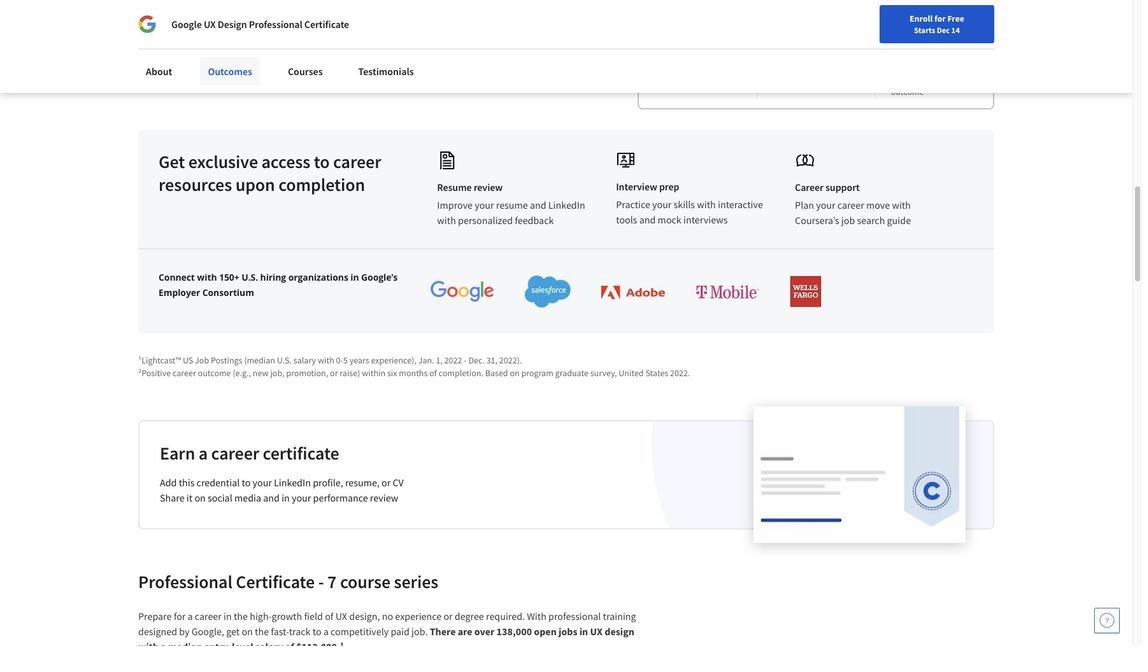 Task type: vqa. For each thing, say whether or not it's contained in the screenshot.
the leftmost underserved
no



Task type: describe. For each thing, give the bounding box(es) containing it.
career inside get exclusive access to career resources upon completion
[[333, 150, 381, 173]]

upon
[[236, 173, 275, 196]]

interaction
[[477, 31, 524, 44]]

courses
[[288, 65, 323, 78]]

there
[[430, 626, 456, 638]]

resume
[[496, 199, 528, 212]]

prepare for a career in the high-growth field of ux design, no experience or degree required. with professional training designed by google, get on the fast-track to a competitively paid job.
[[138, 610, 638, 638]]

coursera career certificate image
[[754, 407, 966, 543]]

employer
[[159, 287, 200, 299]]

interview prep practice your skills with interactive tools and mock interviews
[[616, 180, 763, 226]]

organizations
[[288, 271, 348, 284]]

on inside add this credential to your linkedin profile, resume, or cv share it on social media and in your performance review
[[195, 492, 206, 505]]

there are over 138,000 open jobs in ux design with a median entry-level salary of $112,000.¹
[[138, 626, 637, 647]]

earn for earn a career certificate
[[160, 442, 195, 465]]

linkedin inside add this credential to your linkedin profile, resume, or cv share it on social media and in your performance review
[[274, 477, 311, 489]]

get
[[159, 150, 185, 173]]

skills
[[674, 198, 695, 211]]

hiring
[[260, 271, 286, 284]]

paid
[[391, 626, 410, 638]]

designed
[[138, 626, 177, 638]]

- inside ¹lightcast™ us job postings (median u.s. salary with 0-5 years experience), jan. 1, 2022 - dec. 31, 2022). ²positive career outcome (e.g., new job, promotion, or raise) within six months of completion. based on program graduate survey, united states 2022.
[[464, 355, 467, 366]]

with inside ¹lightcast™ us job postings (median u.s. salary with 0-5 years experience), jan. 1, 2022 - dec. 31, 2022). ²positive career outcome (e.g., new job, promotion, or raise) within six months of completion. based on program graduate survey, united states 2022.
[[318, 355, 334, 366]]

recognized
[[234, 11, 281, 23]]

jobs
[[559, 626, 578, 638]]

0 vertical spatial professional
[[249, 18, 303, 31]]

interviews
[[684, 213, 728, 226]]

150+
[[219, 271, 239, 284]]

career inside career support plan your career move with coursera's job search guide
[[838, 199, 865, 212]]

media
[[234, 492, 261, 505]]

75%
[[891, 37, 924, 60]]

personalized
[[458, 214, 513, 227]]

experience),
[[371, 355, 417, 366]]

¹lightcast™
[[138, 355, 181, 366]]

2022).
[[499, 355, 522, 366]]

ui
[[424, 31, 433, 44]]

get
[[226, 626, 240, 638]]

salary inside there are over 138,000 open jobs in ux design with a median entry-level salary of $112,000.¹
[[256, 641, 283, 647]]

professional
[[549, 610, 601, 623]]

review inside resume review improve your resume and linkedin with personalized feedback
[[474, 181, 503, 194]]

earn a career certificate
[[160, 442, 339, 465]]

job inside qualify for in-demand job titles: user experience (ux) designer, ui designer, interaction designer
[[251, 31, 265, 44]]

0 horizontal spatial google
[[171, 18, 202, 31]]

1 horizontal spatial the
[[255, 626, 269, 638]]

cv
[[393, 477, 404, 489]]

report
[[891, 73, 915, 85]]

level
[[232, 641, 254, 647]]

with inside career support plan your career move with coursera's job search guide
[[892, 199, 911, 212]]

english
[[888, 14, 919, 27]]

1 designer, from the left
[[383, 31, 422, 44]]

tools
[[616, 213, 638, 226]]

for for enroll
[[935, 13, 946, 24]]

138,000 +
[[773, 37, 842, 60]]

or inside ¹lightcast™ us job postings (median u.s. salary with 0-5 years experience), jan. 1, 2022 - dec. 31, 2022). ²positive career outcome (e.g., new job, promotion, or raise) within six months of completion. based on program graduate survey, united states 2022.
[[330, 368, 338, 379]]

about link
[[138, 57, 180, 85]]

earn for earn an employer-recognized certificate from google
[[156, 11, 176, 23]]

testimonials
[[358, 65, 414, 78]]

interview
[[616, 180, 657, 193]]

new
[[253, 368, 269, 379]]

dec
[[937, 25, 950, 35]]

user
[[293, 31, 312, 44]]

certificate inside 75% of certificate graduates report positive career outcome
[[900, 60, 938, 72]]

to for your
[[242, 477, 251, 489]]

job.
[[412, 626, 428, 638]]

(ux)
[[363, 31, 381, 44]]

with inside connect with 150+ u.s. hiring organizations in google's employer consortium
[[197, 271, 217, 284]]

and inside add this credential to your linkedin profile, resume, or cv share it on social media and in your performance review
[[263, 492, 280, 505]]

5
[[343, 355, 348, 366]]

your left performance
[[292, 492, 311, 505]]

$112,000.¹
[[296, 641, 344, 647]]

2022.
[[670, 368, 690, 379]]

u.s. inside connect with 150+ u.s. hiring organizations in google's employer consortium
[[242, 271, 258, 284]]

resume
[[437, 181, 472, 194]]

qualify
[[156, 31, 186, 44]]

within
[[362, 368, 386, 379]]

promotion,
[[286, 368, 328, 379]]

0 vertical spatial certificate
[[304, 18, 349, 31]]

median
[[168, 641, 202, 647]]

competitively
[[331, 626, 389, 638]]

united
[[619, 368, 644, 379]]

degree
[[455, 610, 484, 623]]

in inside prepare for a career in the high-growth field of ux design, no experience or degree required. with professional training designed by google, get on the fast-track to a competitively paid job.
[[224, 610, 232, 623]]

career support plan your career move with coursera's job search guide
[[795, 181, 911, 227]]

and inside interview prep practice your skills with interactive tools and mock interviews
[[640, 213, 656, 226]]

your for prep
[[653, 198, 672, 211]]

1 vertical spatial certificate
[[236, 571, 315, 594]]

or inside add this credential to your linkedin profile, resume, or cv share it on social media and in your performance review
[[382, 477, 391, 489]]

1,
[[436, 355, 443, 366]]

design
[[605, 626, 635, 638]]

(e.g.,
[[233, 368, 251, 379]]

experience
[[314, 31, 361, 44]]

google partner logo image
[[431, 281, 494, 303]]

design
[[218, 18, 247, 31]]

track
[[289, 626, 311, 638]]

prep
[[659, 180, 680, 193]]

ux inside there are over 138,000 open jobs in ux design with a median entry-level salary of $112,000.¹
[[590, 626, 603, 638]]

with
[[527, 610, 547, 623]]

google image
[[138, 15, 156, 33]]

google ux design professional certificate
[[171, 18, 349, 31]]

google,
[[192, 626, 224, 638]]

$112,000 +
[[654, 37, 732, 60]]

+ for $112,000 +
[[723, 37, 732, 60]]

review inside add this credential to your linkedin profile, resume, or cv share it on social media and in your performance review
[[370, 492, 398, 505]]

required.
[[486, 610, 525, 623]]

0 horizontal spatial -
[[318, 571, 324, 594]]

program
[[522, 368, 554, 379]]

on inside prepare for a career in the high-growth field of ux design, no experience or degree required. with professional training designed by google, get on the fast-track to a competitively paid job.
[[242, 626, 253, 638]]

add this credential to your linkedin profile, resume, or cv share it on social media and in your performance review
[[160, 477, 404, 505]]

in inside connect with 150+ u.s. hiring organizations in google's employer consortium
[[351, 271, 359, 284]]

a inside there are over 138,000 open jobs in ux design with a median entry-level salary of $112,000.¹
[[161, 641, 166, 647]]

by
[[179, 626, 190, 638]]

jan.
[[418, 355, 434, 366]]

experience
[[395, 610, 442, 623]]

states
[[646, 368, 669, 379]]



Task type: locate. For each thing, give the bounding box(es) containing it.
138,000
[[773, 37, 833, 60], [497, 626, 532, 638]]

to up $112,000.¹
[[313, 626, 322, 638]]

a up credential
[[199, 442, 208, 465]]

2 horizontal spatial on
[[510, 368, 520, 379]]

professional up titles:
[[249, 18, 303, 31]]

on
[[510, 368, 520, 379], [195, 492, 206, 505], [242, 626, 253, 638]]

show notifications image
[[961, 16, 976, 31]]

review down cv
[[370, 492, 398, 505]]

career
[[948, 73, 971, 85], [333, 150, 381, 173], [838, 199, 865, 212], [173, 368, 196, 379], [211, 442, 259, 465], [195, 610, 222, 623]]

career inside prepare for a career in the high-growth field of ux design, no experience or degree required. with professional training designed by google, get on the fast-track to a competitively paid job.
[[195, 610, 222, 623]]

for up dec
[[935, 13, 946, 24]]

31,
[[487, 355, 498, 366]]

growth
[[272, 610, 302, 623]]

in right media
[[282, 492, 290, 505]]

your inside interview prep practice your skills with interactive tools and mock interviews
[[653, 198, 672, 211]]

0 vertical spatial ux
[[204, 18, 216, 31]]

add
[[160, 477, 177, 489]]

with up interviews
[[697, 198, 716, 211]]

free
[[948, 13, 965, 24]]

or inside prepare for a career in the high-growth field of ux design, no experience or degree required. with professional training designed by google, get on the fast-track to a competitively paid job.
[[444, 610, 453, 623]]

1 + from the left
[[723, 37, 732, 60]]

0 horizontal spatial for
[[174, 610, 186, 623]]

and up the feedback
[[530, 199, 546, 212]]

in left google's
[[351, 271, 359, 284]]

1 vertical spatial for
[[188, 31, 200, 44]]

2 vertical spatial for
[[174, 610, 186, 623]]

0 vertical spatial review
[[474, 181, 503, 194]]

(median
[[244, 355, 275, 366]]

certificate
[[283, 11, 325, 23], [900, 60, 938, 72], [263, 442, 339, 465]]

1 horizontal spatial salary
[[294, 355, 316, 366]]

0 horizontal spatial the
[[234, 610, 248, 623]]

0 vertical spatial 138,000
[[773, 37, 833, 60]]

course
[[340, 571, 391, 594]]

ux up in- on the top of the page
[[204, 18, 216, 31]]

1 horizontal spatial 138,000
[[773, 37, 833, 60]]

outcome inside 75% of certificate graduates report positive career outcome
[[891, 86, 924, 97]]

of down fast-
[[285, 641, 294, 647]]

1 vertical spatial to
[[242, 477, 251, 489]]

1 vertical spatial linkedin
[[274, 477, 311, 489]]

in inside add this credential to your linkedin profile, resume, or cv share it on social media and in your performance review
[[282, 492, 290, 505]]

consortium
[[202, 287, 254, 299]]

or
[[330, 368, 338, 379], [382, 477, 391, 489], [444, 610, 453, 623]]

share
[[160, 492, 185, 505]]

career inside ¹lightcast™ us job postings (median u.s. salary with 0-5 years experience), jan. 1, 2022 - dec. 31, 2022). ²positive career outcome (e.g., new job, promotion, or raise) within six months of completion. based on program graduate survey, united states 2022.
[[173, 368, 196, 379]]

prepare
[[138, 610, 172, 623]]

0 vertical spatial -
[[464, 355, 467, 366]]

2 vertical spatial or
[[444, 610, 453, 623]]

with inside interview prep practice your skills with interactive tools and mock interviews
[[697, 198, 716, 211]]

1 horizontal spatial review
[[474, 181, 503, 194]]

certificate up user
[[283, 11, 325, 23]]

of inside ¹lightcast™ us job postings (median u.s. salary with 0-5 years experience), jan. 1, 2022 - dec. 31, 2022). ²positive career outcome (e.g., new job, promotion, or raise) within six months of completion. based on program graduate survey, united states 2022.
[[430, 368, 437, 379]]

no
[[382, 610, 393, 623]]

google
[[350, 11, 380, 23], [171, 18, 202, 31]]

1 vertical spatial review
[[370, 492, 398, 505]]

designer,
[[383, 31, 422, 44], [435, 31, 475, 44]]

for
[[935, 13, 946, 24], [188, 31, 200, 44], [174, 610, 186, 623]]

a up by at left bottom
[[188, 610, 193, 623]]

outcome
[[891, 86, 924, 97], [198, 368, 231, 379]]

enroll
[[910, 13, 933, 24]]

and inside resume review improve your resume and linkedin with personalized feedback
[[530, 199, 546, 212]]

0 horizontal spatial review
[[370, 492, 398, 505]]

your up the personalized
[[475, 199, 494, 212]]

of right field
[[325, 610, 334, 623]]

from
[[327, 11, 347, 23]]

1 vertical spatial job
[[842, 214, 855, 227]]

your for review
[[475, 199, 494, 212]]

for left in- on the top of the page
[[188, 31, 200, 44]]

to up media
[[242, 477, 251, 489]]

review
[[474, 181, 503, 194], [370, 492, 398, 505]]

of up report
[[891, 60, 899, 72]]

1 horizontal spatial -
[[464, 355, 467, 366]]

of inside 75% of certificate graduates report positive career outcome
[[891, 60, 899, 72]]

starts
[[914, 25, 936, 35]]

1 vertical spatial certificate
[[900, 60, 938, 72]]

0 horizontal spatial salary
[[256, 641, 283, 647]]

ux inside prepare for a career in the high-growth field of ux design, no experience or degree required. with professional training designed by google, get on the fast-track to a competitively paid job.
[[336, 610, 347, 623]]

1 horizontal spatial ux
[[336, 610, 347, 623]]

testimonials link
[[351, 57, 422, 85]]

0 vertical spatial earn
[[156, 11, 176, 23]]

75% of certificate graduates report positive career outcome
[[891, 37, 976, 97]]

0 horizontal spatial on
[[195, 492, 206, 505]]

1 horizontal spatial outcome
[[891, 86, 924, 97]]

resume review improve your resume and linkedin with personalized feedback
[[437, 181, 585, 227]]

qualify for in-demand job titles: user experience (ux) designer, ui designer, interaction designer
[[156, 31, 524, 59]]

google up (ux)
[[350, 11, 380, 23]]

with left 0-
[[318, 355, 334, 366]]

raise)
[[340, 368, 360, 379]]

0 horizontal spatial 138,000
[[497, 626, 532, 638]]

to
[[314, 150, 330, 173], [242, 477, 251, 489], [313, 626, 322, 638]]

designer, right ui
[[435, 31, 475, 44]]

0 horizontal spatial outcome
[[198, 368, 231, 379]]

0 vertical spatial job
[[251, 31, 265, 44]]

1 vertical spatial -
[[318, 571, 324, 594]]

0 horizontal spatial and
[[263, 492, 280, 505]]

with down improve
[[437, 214, 456, 227]]

in inside there are over 138,000 open jobs in ux design with a median entry-level salary of $112,000.¹
[[580, 626, 588, 638]]

professional up prepare
[[138, 571, 233, 594]]

salary inside ¹lightcast™ us job postings (median u.s. salary with 0-5 years experience), jan. 1, 2022 - dec. 31, 2022). ²positive career outcome (e.g., new job, promotion, or raise) within six months of completion. based on program graduate survey, united states 2022.
[[294, 355, 316, 366]]

0-
[[336, 355, 343, 366]]

adobe partner logo image
[[601, 286, 665, 300]]

your up coursera's
[[816, 199, 836, 212]]

and right media
[[263, 492, 280, 505]]

enroll for free starts dec 14
[[910, 13, 965, 35]]

1 vertical spatial and
[[640, 213, 656, 226]]

resources
[[159, 173, 232, 196]]

1 horizontal spatial and
[[530, 199, 546, 212]]

field
[[304, 610, 323, 623]]

job inside career support plan your career move with coursera's job search guide
[[842, 214, 855, 227]]

with up guide
[[892, 199, 911, 212]]

+ for 138,000 +
[[833, 37, 842, 60]]

job left search
[[842, 214, 855, 227]]

for inside enroll for free starts dec 14
[[935, 13, 946, 24]]

exclusive
[[188, 150, 258, 173]]

outcome inside ¹lightcast™ us job postings (median u.s. salary with 0-5 years experience), jan. 1, 2022 - dec. 31, 2022). ²positive career outcome (e.g., new job, promotion, or raise) within six months of completion. based on program graduate survey, united states 2022.
[[198, 368, 231, 379]]

of inside there are over 138,000 open jobs in ux design with a median entry-level salary of $112,000.¹
[[285, 641, 294, 647]]

to inside prepare for a career in the high-growth field of ux design, no experience or degree required. with professional training designed by google, get on the fast-track to a competitively paid job.
[[313, 626, 322, 638]]

to right access
[[314, 150, 330, 173]]

linkedin inside resume review improve your resume and linkedin with personalized feedback
[[549, 199, 585, 212]]

social
[[208, 492, 232, 505]]

1 vertical spatial ux
[[336, 610, 347, 623]]

outcomes link
[[200, 57, 260, 85]]

career
[[795, 181, 824, 194]]

0 vertical spatial salary
[[294, 355, 316, 366]]

a down designed
[[161, 641, 166, 647]]

and right tools
[[640, 213, 656, 226]]

- left the dec.
[[464, 355, 467, 366]]

ux left design at the bottom right
[[590, 626, 603, 638]]

months
[[399, 368, 428, 379]]

this
[[179, 477, 195, 489]]

designer
[[156, 46, 194, 59]]

of
[[891, 60, 899, 72], [430, 368, 437, 379], [325, 610, 334, 623], [285, 641, 294, 647]]

outcomes
[[208, 65, 252, 78]]

your for support
[[816, 199, 836, 212]]

1 horizontal spatial google
[[350, 11, 380, 23]]

2 + from the left
[[833, 37, 842, 60]]

1 horizontal spatial on
[[242, 626, 253, 638]]

over
[[475, 626, 495, 638]]

certificate up profile,
[[263, 442, 339, 465]]

1 horizontal spatial for
[[188, 31, 200, 44]]

on inside ¹lightcast™ us job postings (median u.s. salary with 0-5 years experience), jan. 1, 2022 - dec. 31, 2022). ²positive career outcome (e.g., new job, promotion, or raise) within six months of completion. based on program graduate survey, united states 2022.
[[510, 368, 520, 379]]

job
[[195, 355, 209, 366]]

2 vertical spatial and
[[263, 492, 280, 505]]

review up the resume
[[474, 181, 503, 194]]

²
[[924, 86, 928, 97]]

earn left an in the left top of the page
[[156, 11, 176, 23]]

to for career
[[314, 150, 330, 173]]

None search field
[[182, 8, 487, 33]]

us
[[183, 355, 193, 366]]

2 vertical spatial to
[[313, 626, 322, 638]]

about
[[146, 65, 172, 78]]

in right the jobs
[[580, 626, 588, 638]]

2 designer, from the left
[[435, 31, 475, 44]]

on down 2022).
[[510, 368, 520, 379]]

1 vertical spatial salary
[[256, 641, 283, 647]]

0 horizontal spatial ux
[[204, 18, 216, 31]]

with left 150+
[[197, 271, 217, 284]]

help center image
[[1100, 614, 1115, 629]]

are
[[458, 626, 473, 638]]

a
[[199, 442, 208, 465], [188, 610, 193, 623], [324, 626, 329, 638], [161, 641, 166, 647]]

your inside career support plan your career move with coursera's job search guide
[[816, 199, 836, 212]]

for for prepare
[[174, 610, 186, 623]]

0 vertical spatial for
[[935, 13, 946, 24]]

certificate up experience in the left of the page
[[304, 18, 349, 31]]

1 vertical spatial or
[[382, 477, 391, 489]]

dec.
[[469, 355, 485, 366]]

1 horizontal spatial or
[[382, 477, 391, 489]]

2 horizontal spatial ux
[[590, 626, 603, 638]]

job
[[251, 31, 265, 44], [842, 214, 855, 227]]

of down 1,
[[430, 368, 437, 379]]

connect
[[159, 271, 195, 284]]

u.s. right 150+
[[242, 271, 258, 284]]

+
[[723, 37, 732, 60], [833, 37, 842, 60]]

earn an employer-recognized certificate from google
[[156, 11, 380, 23]]

0 vertical spatial outcome
[[891, 86, 924, 97]]

for inside prepare for a career in the high-growth field of ux design, no experience or degree required. with professional training designed by google, get on the fast-track to a competitively paid job.
[[174, 610, 186, 623]]

0 horizontal spatial job
[[251, 31, 265, 44]]

completion
[[279, 173, 365, 196]]

with inside resume review improve your resume and linkedin with personalized feedback
[[437, 214, 456, 227]]

2 horizontal spatial and
[[640, 213, 656, 226]]

your up media
[[253, 477, 272, 489]]

1 vertical spatial on
[[195, 492, 206, 505]]

²positive
[[138, 368, 171, 379]]

linkedin up the feedback
[[549, 199, 585, 212]]

employer-
[[191, 11, 234, 23]]

0 horizontal spatial or
[[330, 368, 338, 379]]

1 horizontal spatial designer,
[[435, 31, 475, 44]]

earn up add
[[160, 442, 195, 465]]

0 vertical spatial linkedin
[[549, 199, 585, 212]]

in up get
[[224, 610, 232, 623]]

0 vertical spatial u.s.
[[242, 271, 258, 284]]

an
[[178, 11, 189, 23]]

google up qualify
[[171, 18, 202, 31]]

1 horizontal spatial professional
[[249, 18, 303, 31]]

of inside prepare for a career in the high-growth field of ux design, no experience or degree required. with professional training designed by google, get on the fast-track to a competitively paid job.
[[325, 610, 334, 623]]

career inside 75% of certificate graduates report positive career outcome
[[948, 73, 971, 85]]

to inside get exclusive access to career resources upon completion
[[314, 150, 330, 173]]

the up get
[[234, 610, 248, 623]]

2 horizontal spatial for
[[935, 13, 946, 24]]

1 horizontal spatial job
[[842, 214, 855, 227]]

positive
[[916, 73, 946, 85]]

0 horizontal spatial +
[[723, 37, 732, 60]]

entry-
[[204, 641, 232, 647]]

outcome down report
[[891, 86, 924, 97]]

ux left the design,
[[336, 610, 347, 623]]

0 horizontal spatial designer,
[[383, 31, 422, 44]]

1 vertical spatial outcome
[[198, 368, 231, 379]]

access
[[262, 150, 310, 173]]

2 horizontal spatial or
[[444, 610, 453, 623]]

or left cv
[[382, 477, 391, 489]]

u.s. up job, at the bottom left of page
[[277, 355, 292, 366]]

1 vertical spatial professional
[[138, 571, 233, 594]]

job down google ux design professional certificate
[[251, 31, 265, 44]]

resume,
[[345, 477, 380, 489]]

on right "it"
[[195, 492, 206, 505]]

with
[[697, 198, 716, 211], [892, 199, 911, 212], [437, 214, 456, 227], [197, 271, 217, 284], [318, 355, 334, 366], [138, 641, 159, 647]]

plan
[[795, 199, 814, 212]]

fast-
[[271, 626, 289, 638]]

0 vertical spatial to
[[314, 150, 330, 173]]

0 vertical spatial certificate
[[283, 11, 325, 23]]

or down 0-
[[330, 368, 338, 379]]

for for qualify
[[188, 31, 200, 44]]

0 horizontal spatial u.s.
[[242, 271, 258, 284]]

the down the 'high-'
[[255, 626, 269, 638]]

or up the there
[[444, 610, 453, 623]]

performance
[[313, 492, 368, 505]]

outcome down postings
[[198, 368, 231, 379]]

0 horizontal spatial professional
[[138, 571, 233, 594]]

certificate up positive
[[900, 60, 938, 72]]

0 horizontal spatial linkedin
[[274, 477, 311, 489]]

u.s. inside ¹lightcast™ us job postings (median u.s. salary with 0-5 years experience), jan. 1, 2022 - dec. 31, 2022). ²positive career outcome (e.g., new job, promotion, or raise) within six months of completion. based on program graduate survey, united states 2022.
[[277, 355, 292, 366]]

google's
[[361, 271, 398, 284]]

certificate up growth
[[236, 571, 315, 594]]

coursera's
[[795, 214, 840, 227]]

salesforce partner logo image
[[525, 276, 571, 308]]

1 vertical spatial the
[[255, 626, 269, 638]]

1 horizontal spatial +
[[833, 37, 842, 60]]

salary up promotion,
[[294, 355, 316, 366]]

0 vertical spatial or
[[330, 368, 338, 379]]

for up by at left bottom
[[174, 610, 186, 623]]

connect with 150+ u.s. hiring organizations in google's employer consortium
[[159, 271, 398, 299]]

in
[[351, 271, 359, 284], [282, 492, 290, 505], [224, 610, 232, 623], [580, 626, 588, 638]]

your up 'mock'
[[653, 198, 672, 211]]

0 vertical spatial on
[[510, 368, 520, 379]]

138,000 inside there are over 138,000 open jobs in ux design with a median entry-level salary of $112,000.¹
[[497, 626, 532, 638]]

the
[[234, 610, 248, 623], [255, 626, 269, 638]]

with down designed
[[138, 641, 159, 647]]

1 vertical spatial earn
[[160, 442, 195, 465]]

0 vertical spatial the
[[234, 610, 248, 623]]

support
[[826, 181, 860, 194]]

7
[[328, 571, 337, 594]]

1 vertical spatial u.s.
[[277, 355, 292, 366]]

with inside there are over 138,000 open jobs in ux design with a median entry-level salary of $112,000.¹
[[138, 641, 159, 647]]

on up level
[[242, 626, 253, 638]]

english button
[[866, 0, 942, 41]]

profile,
[[313, 477, 343, 489]]

2 vertical spatial ux
[[590, 626, 603, 638]]

linkedin left profile,
[[274, 477, 311, 489]]

six
[[387, 368, 397, 379]]

guide
[[887, 214, 911, 227]]

2 vertical spatial certificate
[[263, 442, 339, 465]]

1 vertical spatial 138,000
[[497, 626, 532, 638]]

salary down fast-
[[256, 641, 283, 647]]

1 horizontal spatial u.s.
[[277, 355, 292, 366]]

open
[[534, 626, 557, 638]]

graduates
[[939, 60, 976, 72]]

earn
[[156, 11, 176, 23], [160, 442, 195, 465]]

mock
[[658, 213, 682, 226]]

training
[[603, 610, 636, 623]]

completion.
[[439, 368, 484, 379]]

based
[[485, 368, 508, 379]]

0 vertical spatial and
[[530, 199, 546, 212]]

1 horizontal spatial linkedin
[[549, 199, 585, 212]]

- left the "7"
[[318, 571, 324, 594]]

a up $112,000.¹
[[324, 626, 329, 638]]

get exclusive access to career resources upon completion
[[159, 150, 381, 196]]

to inside add this credential to your linkedin profile, resume, or cv share it on social media and in your performance review
[[242, 477, 251, 489]]

your inside resume review improve your resume and linkedin with personalized feedback
[[475, 199, 494, 212]]

for inside qualify for in-demand job titles: user experience (ux) designer, ui designer, interaction designer
[[188, 31, 200, 44]]

2 vertical spatial on
[[242, 626, 253, 638]]

designer, left ui
[[383, 31, 422, 44]]



